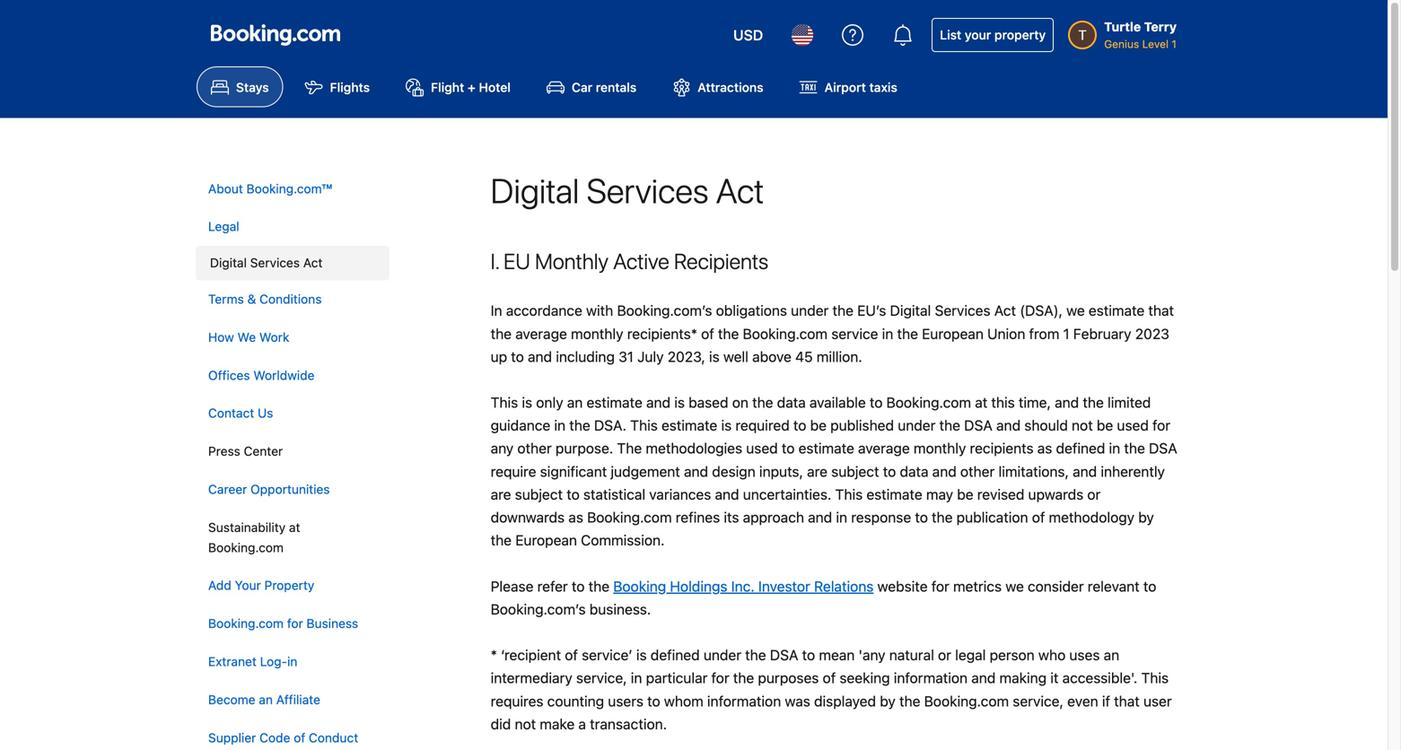 Task type: locate. For each thing, give the bounding box(es) containing it.
required
[[735, 417, 790, 434]]

1 vertical spatial an
[[1104, 647, 1119, 664]]

and up may
[[932, 463, 957, 480]]

0 vertical spatial or
[[1087, 486, 1101, 503]]

1 vertical spatial monthly
[[914, 440, 966, 457]]

0 vertical spatial average
[[515, 325, 567, 342]]

if
[[1102, 693, 1110, 710]]

an inside become an affiliate "link"
[[259, 692, 273, 707]]

0 vertical spatial at
[[975, 394, 988, 411]]

metrics
[[953, 578, 1002, 595]]

defined inside the * 'recipient of service' is defined under the dsa to mean 'any natural or legal person who uses an intermediary service, in particular for the purposes of seeking information and making it accessible'. this requires counting users to whom information was displayed by the booking.com service, even if that user did not make a transaction.
[[651, 647, 700, 664]]

an
[[567, 394, 583, 411], [1104, 647, 1119, 664], [259, 692, 273, 707]]

affiliate
[[276, 692, 320, 707]]

including
[[556, 348, 615, 365]]

to right refer
[[572, 578, 585, 595]]

1 horizontal spatial other
[[960, 463, 995, 480]]

an up accessible'.
[[1104, 647, 1119, 664]]

(dsa),
[[1020, 302, 1063, 319]]

booking.com up commission.
[[587, 509, 672, 526]]

1 horizontal spatial are
[[807, 463, 828, 480]]

0 horizontal spatial or
[[938, 647, 951, 664]]

in down eu's
[[882, 325, 893, 342]]

1 vertical spatial services
[[250, 255, 300, 270]]

and down july
[[646, 394, 671, 411]]

design
[[712, 463, 756, 480]]

monthly
[[571, 325, 623, 342], [914, 440, 966, 457]]

turtle terry genius level 1
[[1104, 19, 1177, 50]]

service,
[[576, 670, 627, 687], [1013, 693, 1064, 710]]

natural
[[889, 647, 934, 664]]

act
[[716, 170, 764, 210], [303, 255, 323, 270], [994, 302, 1016, 319]]

in up inherently
[[1109, 440, 1120, 457]]

0 horizontal spatial other
[[517, 440, 552, 457]]

0 horizontal spatial not
[[515, 716, 536, 733]]

0 horizontal spatial that
[[1114, 693, 1140, 710]]

to inside website for metrics we consider relevant to booking.com's business.
[[1143, 578, 1156, 595]]

2 horizontal spatial digital
[[890, 302, 931, 319]]

and right up
[[528, 348, 552, 365]]

digital services act up the terms & conditions
[[210, 255, 323, 270]]

0 horizontal spatial monthly
[[571, 325, 623, 342]]

are right 'inputs,'
[[807, 463, 828, 480]]

in inside in accordance with booking.com's obligations under the eu's digital services act (dsa), we estimate that the average monthly recipients* of the booking.com service in the european union from 1 february 2023 up to and including 31 july 2023, is well above 45 million.
[[882, 325, 893, 342]]

1 vertical spatial defined
[[651, 647, 700, 664]]

0 vertical spatial other
[[517, 440, 552, 457]]

0 vertical spatial monthly
[[571, 325, 623, 342]]

is right 'service''
[[636, 647, 647, 664]]

1 horizontal spatial act
[[716, 170, 764, 210]]

may
[[926, 486, 953, 503]]

1 vertical spatial data
[[900, 463, 929, 480]]

of inside in accordance with booking.com's obligations under the eu's digital services act (dsa), we estimate that the average monthly recipients* of the booking.com service in the european union from 1 february 2023 up to and including 31 july 2023, is well above 45 million.
[[701, 325, 714, 342]]

booking.com's down refer
[[491, 601, 586, 618]]

act up 'union'
[[994, 302, 1016, 319]]

airport
[[824, 80, 866, 95]]

0 vertical spatial used
[[1117, 417, 1149, 434]]

variances
[[649, 486, 711, 503]]

1 horizontal spatial by
[[1138, 509, 1154, 526]]

1 vertical spatial subject
[[515, 486, 563, 503]]

average down published on the right
[[858, 440, 910, 457]]

0 vertical spatial we
[[1066, 302, 1085, 319]]

digital services act up i. eu monthly active recipients
[[491, 170, 764, 210]]

this up user
[[1141, 670, 1169, 687]]

as down should
[[1037, 440, 1052, 457]]

0 horizontal spatial under
[[704, 647, 741, 664]]

booking.com's inside website for metrics we consider relevant to booking.com's business.
[[491, 601, 586, 618]]

under inside in accordance with booking.com's obligations under the eu's digital services act (dsa), we estimate that the average monthly recipients* of the booking.com service in the european union from 1 february 2023 up to and including 31 july 2023, is well above 45 million.
[[791, 302, 829, 319]]

dsa inside the * 'recipient of service' is defined under the dsa to mean 'any natural or legal person who uses an intermediary service, in particular for the purposes of seeking information and making it accessible'. this requires counting users to whom information was displayed by the booking.com service, even if that user did not make a transaction.
[[770, 647, 798, 664]]

and down methodologies
[[684, 463, 708, 480]]

as
[[1037, 440, 1052, 457], [568, 509, 583, 526]]

monthly up may
[[914, 440, 966, 457]]

0 vertical spatial services
[[587, 170, 709, 210]]

1 vertical spatial that
[[1114, 693, 1140, 710]]

for inside website for metrics we consider relevant to booking.com's business.
[[931, 578, 949, 595]]

the down may
[[932, 509, 953, 526]]

or inside the * 'recipient of service' is defined under the dsa to mean 'any natural or legal person who uses an intermediary service, in particular for the purposes of seeking information and making it accessible'. this requires counting users to whom information was displayed by the booking.com service, even if that user did not make a transaction.
[[938, 647, 951, 664]]

2 vertical spatial services
[[935, 302, 991, 319]]

1 horizontal spatial be
[[957, 486, 973, 503]]

under right published on the right
[[898, 417, 936, 434]]

how
[[208, 330, 234, 345]]

0 horizontal spatial at
[[289, 520, 300, 535]]

1 vertical spatial at
[[289, 520, 300, 535]]

the up inherently
[[1124, 440, 1145, 457]]

digital up eu
[[491, 170, 579, 210]]

at down the career opportunities link
[[289, 520, 300, 535]]

july
[[637, 348, 664, 365]]

whom
[[664, 693, 703, 710]]

2 horizontal spatial act
[[994, 302, 1016, 319]]

booking.com down sustainability
[[208, 540, 284, 555]]

2 horizontal spatial dsa
[[1149, 440, 1177, 457]]

other
[[517, 440, 552, 457], [960, 463, 995, 480]]

not inside this is only an estimate and is based on the data available to booking.com at this time, and the limited guidance in the dsa. this estimate is required to be published under the dsa and should not be used for any other purpose. the methodologies used to estimate average monthly recipients as defined in the dsa require significant judgement and design inputs, are subject to data and other limitations, and inherently are subject to statistical variances and uncertainties. this estimate may be revised upwards or downwards as booking.com refines its approach and in response to the publication of methodology by the european commission.
[[1072, 417, 1093, 434]]

sustainability
[[208, 520, 286, 535]]

and inside the * 'recipient of service' is defined under the dsa to mean 'any natural or legal person who uses an intermediary service, in particular for the purposes of seeking information and making it accessible'. this requires counting users to whom information was displayed by the booking.com service, even if that user did not make a transaction.
[[971, 670, 996, 687]]

level
[[1142, 38, 1169, 50]]

0 horizontal spatial are
[[491, 486, 511, 503]]

user
[[1143, 693, 1172, 710]]

0 horizontal spatial european
[[515, 532, 577, 549]]

or left legal
[[938, 647, 951, 664]]

estimate up methodologies
[[662, 417, 717, 434]]

for right particular
[[711, 670, 729, 687]]

average inside in accordance with booking.com's obligations under the eu's digital services act (dsa), we estimate that the average monthly recipients* of the booking.com service in the european union from 1 february 2023 up to and including 31 july 2023, is well above 45 million.
[[515, 325, 567, 342]]

monthly inside this is only an estimate and is based on the data available to booking.com at this time, and the limited guidance in the dsa. this estimate is required to be published under the dsa and should not be used for any other purpose. the methodologies used to estimate average monthly recipients as defined in the dsa require significant judgement and design inputs, are subject to data and other limitations, and inherently are subject to statistical variances and uncertainties. this estimate may be revised upwards or downwards as booking.com refines its approach and in response to the publication of methodology by the european commission.
[[914, 440, 966, 457]]

european down downwards
[[515, 532, 577, 549]]

at inside this is only an estimate and is based on the data available to booking.com at this time, and the limited guidance in the dsa. this estimate is required to be published under the dsa and should not be used for any other purpose. the methodologies used to estimate average monthly recipients as defined in the dsa require significant judgement and design inputs, are subject to data and other limitations, and inherently are subject to statistical variances and uncertainties. this estimate may be revised upwards or downwards as booking.com refines its approach and in response to the publication of methodology by the european commission.
[[975, 394, 988, 411]]

act down legal link
[[303, 255, 323, 270]]

2 horizontal spatial under
[[898, 417, 936, 434]]

digital inside in accordance with booking.com's obligations under the eu's digital services act (dsa), we estimate that the average monthly recipients* of the booking.com service in the european union from 1 february 2023 up to and including 31 july 2023, is well above 45 million.
[[890, 302, 931, 319]]

become
[[208, 692, 255, 707]]

0 vertical spatial european
[[922, 325, 984, 342]]

1 horizontal spatial as
[[1037, 440, 1052, 457]]

booking.com inside sustainability at booking.com
[[208, 540, 284, 555]]

digital up terms
[[210, 255, 247, 270]]

dsa
[[964, 417, 993, 434], [1149, 440, 1177, 457], [770, 647, 798, 664]]

we
[[1066, 302, 1085, 319], [1005, 578, 1024, 595]]

1 horizontal spatial at
[[975, 394, 988, 411]]

we right metrics
[[1005, 578, 1024, 595]]

service, down 'service''
[[576, 670, 627, 687]]

1 horizontal spatial monthly
[[914, 440, 966, 457]]

dsa up inherently
[[1149, 440, 1177, 457]]

in accordance with booking.com's obligations under the eu's digital services act (dsa), we estimate that the average monthly recipients* of the booking.com service in the european union from 1 february 2023 up to and including 31 july 2023, is well above 45 million.
[[491, 302, 1174, 365]]

holdings
[[670, 578, 727, 595]]

1 horizontal spatial services
[[587, 170, 709, 210]]

1 horizontal spatial we
[[1066, 302, 1085, 319]]

intermediary
[[491, 670, 572, 687]]

terry
[[1144, 19, 1177, 34]]

services
[[587, 170, 709, 210], [250, 255, 300, 270], [935, 302, 991, 319]]

inherently
[[1101, 463, 1165, 480]]

not inside the * 'recipient of service' is defined under the dsa to mean 'any natural or legal person who uses an intermediary service, in particular for the purposes of seeking information and making it accessible'. this requires counting users to whom information was displayed by the booking.com service, even if that user did not make a transaction.
[[515, 716, 536, 733]]

0 horizontal spatial information
[[707, 693, 781, 710]]

investor
[[758, 578, 810, 595]]

relevant
[[1088, 578, 1140, 595]]

in inside the * 'recipient of service' is defined under the dsa to mean 'any natural or legal person who uses an intermediary service, in particular for the purposes of seeking information and making it accessible'. this requires counting users to whom information was displayed by the booking.com service, even if that user did not make a transaction.
[[631, 670, 642, 687]]

0 vertical spatial an
[[567, 394, 583, 411]]

the up service
[[833, 302, 854, 319]]

for left metrics
[[931, 578, 949, 595]]

not right should
[[1072, 417, 1093, 434]]

0 vertical spatial not
[[1072, 417, 1093, 434]]

in up users
[[631, 670, 642, 687]]

1 vertical spatial other
[[960, 463, 995, 480]]

1 horizontal spatial data
[[900, 463, 929, 480]]

of left 'service''
[[565, 647, 578, 664]]

in left response
[[836, 509, 847, 526]]

of
[[701, 325, 714, 342], [1032, 509, 1045, 526], [565, 647, 578, 664], [823, 670, 836, 687], [294, 730, 305, 745]]

and down this
[[996, 417, 1021, 434]]

0 vertical spatial digital services act
[[491, 170, 764, 210]]

under inside the * 'recipient of service' is defined under the dsa to mean 'any natural or legal person who uses an intermediary service, in particular for the purposes of seeking information and making it accessible'. this requires counting users to whom information was displayed by the booking.com service, even if that user did not make a transaction.
[[704, 647, 741, 664]]

1 vertical spatial or
[[938, 647, 951, 664]]

1 horizontal spatial not
[[1072, 417, 1093, 434]]

digital inside navigation
[[210, 255, 247, 270]]

uncertainties.
[[743, 486, 831, 503]]

0 vertical spatial that
[[1148, 302, 1174, 319]]

in
[[882, 325, 893, 342], [554, 417, 566, 434], [1109, 440, 1120, 457], [836, 509, 847, 526], [287, 654, 297, 669], [631, 670, 642, 687]]

subject down published on the right
[[831, 463, 879, 480]]

other up revised
[[960, 463, 995, 480]]

1 vertical spatial by
[[880, 693, 896, 710]]

at left this
[[975, 394, 988, 411]]

1 horizontal spatial european
[[922, 325, 984, 342]]

1 vertical spatial are
[[491, 486, 511, 503]]

to up 'inputs,'
[[782, 440, 795, 457]]

press center link
[[196, 433, 386, 471]]

by
[[1138, 509, 1154, 526], [880, 693, 896, 710]]

1 vertical spatial digital
[[210, 255, 247, 270]]

1 inside in accordance with booking.com's obligations under the eu's digital services act (dsa), we estimate that the average monthly recipients* of the booking.com service in the european union from 1 february 2023 up to and including 31 july 2023, is well above 45 million.
[[1063, 325, 1070, 342]]

flight + hotel link
[[391, 66, 525, 107]]

from
[[1029, 325, 1059, 342]]

and down legal
[[971, 670, 996, 687]]

the right service
[[897, 325, 918, 342]]

subject up downwards
[[515, 486, 563, 503]]

was
[[785, 693, 810, 710]]

to
[[511, 348, 524, 365], [870, 394, 883, 411], [793, 417, 806, 434], [782, 440, 795, 457], [883, 463, 896, 480], [567, 486, 580, 503], [915, 509, 928, 526], [572, 578, 585, 595], [1143, 578, 1156, 595], [802, 647, 815, 664], [647, 693, 660, 710]]

we right (dsa),
[[1066, 302, 1085, 319]]

center
[[244, 444, 283, 459]]

0 vertical spatial information
[[894, 670, 968, 687]]

estimate
[[1089, 302, 1145, 319], [587, 394, 642, 411], [662, 417, 717, 434], [798, 440, 854, 457], [866, 486, 922, 503]]

this inside the * 'recipient of service' is defined under the dsa to mean 'any natural or legal person who uses an intermediary service, in particular for the purposes of seeking information and making it accessible'. this requires counting users to whom information was displayed by the booking.com service, even if that user did not make a transaction.
[[1141, 670, 1169, 687]]

1 horizontal spatial booking.com's
[[617, 302, 712, 319]]

should
[[1024, 417, 1068, 434]]

0 horizontal spatial act
[[303, 255, 323, 270]]

1 vertical spatial european
[[515, 532, 577, 549]]

booking.com down legal
[[924, 693, 1009, 710]]

we inside in accordance with booking.com's obligations under the eu's digital services act (dsa), we estimate that the average monthly recipients* of the booking.com service in the european union from 1 february 2023 up to and including 31 july 2023, is well above 45 million.
[[1066, 302, 1085, 319]]

1 right level
[[1172, 38, 1177, 50]]

career
[[208, 482, 247, 497]]

average inside this is only an estimate and is based on the data available to booking.com at this time, and the limited guidance in the dsa. this estimate is required to be published under the dsa and should not be used for any other purpose. the methodologies used to estimate average monthly recipients as defined in the dsa require significant judgement and design inputs, are subject to data and other limitations, and inherently are subject to statistical variances and uncertainties. this estimate may be revised upwards or downwards as booking.com refines its approach and in response to the publication of methodology by the european commission.
[[858, 440, 910, 457]]

at
[[975, 394, 988, 411], [289, 520, 300, 535]]

the right on
[[752, 394, 773, 411]]

1 horizontal spatial that
[[1148, 302, 1174, 319]]

0 horizontal spatial booking.com's
[[491, 601, 586, 618]]

supplier code of conduct
[[208, 730, 358, 745]]

taxis
[[869, 80, 897, 95]]

1 vertical spatial act
[[303, 255, 323, 270]]

1 vertical spatial 1
[[1063, 325, 1070, 342]]

navigation
[[196, 170, 390, 750]]

supplier code of conduct link
[[196, 719, 386, 750]]

information down natural
[[894, 670, 968, 687]]

commission.
[[581, 532, 665, 549]]

to right up
[[511, 348, 524, 365]]

act up recipients
[[716, 170, 764, 210]]

by down seeking
[[880, 693, 896, 710]]

for
[[1153, 417, 1171, 434], [931, 578, 949, 595], [287, 616, 303, 631], [711, 670, 729, 687]]

european left 'union'
[[922, 325, 984, 342]]

inc.
[[731, 578, 755, 595]]

1 horizontal spatial defined
[[1056, 440, 1105, 457]]

average
[[515, 325, 567, 342], [858, 440, 910, 457]]

requires
[[491, 693, 543, 710]]

of down upwards
[[1032, 509, 1045, 526]]

that inside the * 'recipient of service' is defined under the dsa to mean 'any natural or legal person who uses an intermediary service, in particular for the purposes of seeking information and making it accessible'. this requires counting users to whom information was displayed by the booking.com service, even if that user did not make a transaction.
[[1114, 693, 1140, 710]]

defined down should
[[1056, 440, 1105, 457]]

1 horizontal spatial 1
[[1172, 38, 1177, 50]]

up
[[491, 348, 507, 365]]

conditions
[[259, 292, 322, 307]]

to right relevant
[[1143, 578, 1156, 595]]

i. eu monthly active recipients
[[491, 249, 769, 274]]

1 vertical spatial digital services act
[[210, 255, 323, 270]]

data
[[777, 394, 806, 411], [900, 463, 929, 480]]

2 horizontal spatial an
[[1104, 647, 1119, 664]]

1 vertical spatial not
[[515, 716, 536, 733]]

or inside this is only an estimate and is based on the data available to booking.com at this time, and the limited guidance in the dsa. this estimate is required to be published under the dsa and should not be used for any other purpose. the methodologies used to estimate average monthly recipients as defined in the dsa require significant judgement and design inputs, are subject to data and other limitations, and inherently are subject to statistical variances and uncertainties. this estimate may be revised upwards or downwards as booking.com refines its approach and in response to the publication of methodology by the european commission.
[[1087, 486, 1101, 503]]

0 horizontal spatial 1
[[1063, 325, 1070, 342]]

1 horizontal spatial dsa
[[964, 417, 993, 434]]

we inside website for metrics we consider relevant to booking.com's business.
[[1005, 578, 1024, 595]]

obligations
[[716, 302, 787, 319]]

rentals
[[596, 80, 637, 95]]

monthly inside in accordance with booking.com's obligations under the eu's digital services act (dsa), we estimate that the average monthly recipients* of the booking.com service in the european union from 1 february 2023 up to and including 31 july 2023, is well above 45 million.
[[571, 325, 623, 342]]

1 vertical spatial information
[[707, 693, 781, 710]]

1 horizontal spatial average
[[858, 440, 910, 457]]

and
[[528, 348, 552, 365], [646, 394, 671, 411], [1055, 394, 1079, 411], [996, 417, 1021, 434], [684, 463, 708, 480], [932, 463, 957, 480], [1073, 463, 1097, 480], [715, 486, 739, 503], [808, 509, 832, 526], [971, 670, 996, 687]]

0 horizontal spatial services
[[250, 255, 300, 270]]

1 vertical spatial under
[[898, 417, 936, 434]]

0 horizontal spatial digital
[[210, 255, 247, 270]]

an left affiliate
[[259, 692, 273, 707]]

the up business.
[[588, 578, 609, 595]]

other down guidance
[[517, 440, 552, 457]]

extranet log-in link
[[196, 643, 386, 681]]

1 horizontal spatial digital
[[491, 170, 579, 210]]

guidance
[[491, 417, 550, 434]]

used down the required at the right of page
[[746, 440, 778, 457]]

to right the required at the right of page
[[793, 417, 806, 434]]

be down available
[[810, 417, 827, 434]]

0 horizontal spatial defined
[[651, 647, 700, 664]]

particular
[[646, 670, 708, 687]]

be down limited
[[1097, 417, 1113, 434]]

for inside this is only an estimate and is based on the data available to booking.com at this time, and the limited guidance in the dsa. this estimate is required to be published under the dsa and should not be used for any other purpose. the methodologies used to estimate average monthly recipients as defined in the dsa require significant judgement and design inputs, are subject to data and other limitations, and inherently are subject to statistical variances and uncertainties. this estimate may be revised upwards or downwards as booking.com refines its approach and in response to the publication of methodology by the european commission.
[[1153, 417, 1171, 434]]

2 horizontal spatial services
[[935, 302, 991, 319]]

this up guidance
[[491, 394, 518, 411]]

booking.com online hotel reservations image
[[211, 24, 340, 46]]

not down requires
[[515, 716, 536, 733]]

your
[[235, 578, 261, 593]]

in
[[491, 302, 502, 319]]

car rentals link
[[532, 66, 651, 107]]

services up "active"
[[587, 170, 709, 210]]

1 vertical spatial booking.com's
[[491, 601, 586, 618]]

dsa up purposes
[[770, 647, 798, 664]]

to left mean
[[802, 647, 815, 664]]

2 vertical spatial under
[[704, 647, 741, 664]]

this is only an estimate and is based on the data available to booking.com at this time, and the limited guidance in the dsa. this estimate is required to be published under the dsa and should not be used for any other purpose. the methodologies used to estimate average monthly recipients as defined in the dsa require significant judgement and design inputs, are subject to data and other limitations, and inherently are subject to statistical variances and uncertainties. this estimate may be revised upwards or downwards as booking.com refines its approach and in response to the publication of methodology by the european commission.
[[491, 394, 1177, 549]]

by down inherently
[[1138, 509, 1154, 526]]

for up inherently
[[1153, 417, 1171, 434]]

by inside this is only an estimate and is based on the data available to booking.com at this time, and the limited guidance in the dsa. this estimate is required to be published under the dsa and should not be used for any other purpose. the methodologies used to estimate average monthly recipients as defined in the dsa require significant judgement and design inputs, are subject to data and other limitations, and inherently are subject to statistical variances and uncertainties. this estimate may be revised upwards or downwards as booking.com refines its approach and in response to the publication of methodology by the european commission.
[[1138, 509, 1154, 526]]

act inside in accordance with booking.com's obligations under the eu's digital services act (dsa), we estimate that the average monthly recipients* of the booking.com service in the european union from 1 february 2023 up to and including 31 july 2023, is well above 45 million.
[[994, 302, 1016, 319]]

users
[[608, 693, 643, 710]]

0 horizontal spatial average
[[515, 325, 567, 342]]

to up published on the right
[[870, 394, 883, 411]]

0 horizontal spatial as
[[568, 509, 583, 526]]

2 vertical spatial act
[[994, 302, 1016, 319]]

approach
[[743, 509, 804, 526]]

0 vertical spatial subject
[[831, 463, 879, 480]]

services up the terms & conditions
[[250, 255, 300, 270]]

estimate inside in accordance with booking.com's obligations under the eu's digital services act (dsa), we estimate that the average monthly recipients* of the booking.com service in the european union from 1 february 2023 up to and including 31 july 2023, is well above 45 million.
[[1089, 302, 1145, 319]]

in down booking.com for business link
[[287, 654, 297, 669]]

offices worldwide link
[[196, 357, 386, 395]]

1 right from
[[1063, 325, 1070, 342]]

digital right eu's
[[890, 302, 931, 319]]

monthly down the with
[[571, 325, 623, 342]]

offices worldwide
[[208, 368, 315, 383]]

1 horizontal spatial or
[[1087, 486, 1101, 503]]

the up well
[[718, 325, 739, 342]]

2 vertical spatial an
[[259, 692, 273, 707]]

and up upwards
[[1073, 463, 1097, 480]]

estimate up the february
[[1089, 302, 1145, 319]]

0 vertical spatial booking.com's
[[617, 302, 712, 319]]

booking.com's up recipients*
[[617, 302, 712, 319]]

extranet log-in
[[208, 654, 297, 669]]

2 horizontal spatial be
[[1097, 417, 1113, 434]]

are
[[807, 463, 828, 480], [491, 486, 511, 503]]

and up its
[[715, 486, 739, 503]]

0 horizontal spatial by
[[880, 693, 896, 710]]



Task type: describe. For each thing, give the bounding box(es) containing it.
please refer to the booking holdings inc. investor relations
[[491, 578, 874, 595]]

publication
[[957, 509, 1028, 526]]

estimate up dsa.
[[587, 394, 642, 411]]

1 horizontal spatial subject
[[831, 463, 879, 480]]

property
[[994, 27, 1046, 42]]

purposes
[[758, 670, 819, 687]]

to inside in accordance with booking.com's obligations under the eu's digital services act (dsa), we estimate that the average monthly recipients* of the booking.com service in the european union from 1 february 2023 up to and including 31 july 2023, is well above 45 million.
[[511, 348, 524, 365]]

relations
[[814, 578, 874, 595]]

about
[[208, 181, 243, 196]]

of down mean
[[823, 670, 836, 687]]

it
[[1050, 670, 1059, 687]]

legal link
[[196, 208, 386, 246]]

1 horizontal spatial information
[[894, 670, 968, 687]]

how we work link
[[196, 319, 386, 357]]

0 vertical spatial are
[[807, 463, 828, 480]]

of inside this is only an estimate and is based on the data available to booking.com at this time, and the limited guidance in the dsa. this estimate is required to be published under the dsa and should not be used for any other purpose. the methodologies used to estimate average monthly recipients as defined in the dsa require significant judgement and design inputs, are subject to data and other limitations, and inherently are subject to statistical variances and uncertainties. this estimate may be revised upwards or downwards as booking.com refines its approach and in response to the publication of methodology by the european commission.
[[1032, 509, 1045, 526]]

february
[[1073, 325, 1131, 342]]

website for metrics we consider relevant to booking.com's business.
[[491, 578, 1156, 618]]

make
[[540, 716, 575, 733]]

downwards
[[491, 509, 565, 526]]

for left business
[[287, 616, 303, 631]]

hotel
[[479, 80, 511, 95]]

an inside this is only an estimate and is based on the data available to booking.com at this time, and the limited guidance in the dsa. this estimate is required to be published under the dsa and should not be used for any other purpose. the methodologies used to estimate average monthly recipients as defined in the dsa require significant judgement and design inputs, are subject to data and other limitations, and inherently are subject to statistical variances and uncertainties. this estimate may be revised upwards or downwards as booking.com refines its approach and in response to the publication of methodology by the european commission.
[[567, 394, 583, 411]]

log-
[[260, 654, 287, 669]]

flight + hotel
[[431, 80, 511, 95]]

usd button
[[723, 13, 774, 57]]

0 horizontal spatial digital services act
[[210, 255, 323, 270]]

european inside this is only an estimate and is based on the data available to booking.com at this time, and the limited guidance in the dsa. this estimate is required to be published under the dsa and should not be used for any other purpose. the methodologies used to estimate average monthly recipients as defined in the dsa require significant judgement and design inputs, are subject to data and other limitations, and inherently are subject to statistical variances and uncertainties. this estimate may be revised upwards or downwards as booking.com refines its approach and in response to the publication of methodology by the european commission.
[[515, 532, 577, 549]]

press
[[208, 444, 240, 459]]

worldwide
[[253, 368, 315, 383]]

0 vertical spatial data
[[777, 394, 806, 411]]

sustainability at booking.com
[[208, 520, 300, 555]]

legal
[[208, 219, 239, 234]]

the down natural
[[899, 693, 920, 710]]

recipients
[[970, 440, 1034, 457]]

at inside sustainability at booking.com
[[289, 520, 300, 535]]

to down significant
[[567, 486, 580, 503]]

we
[[237, 330, 256, 345]]

1 inside turtle terry genius level 1
[[1172, 38, 1177, 50]]

uses
[[1069, 647, 1100, 664]]

is left based on the bottom of the page
[[674, 394, 685, 411]]

0 vertical spatial dsa
[[964, 417, 993, 434]]

well
[[723, 348, 749, 365]]

0 vertical spatial act
[[716, 170, 764, 210]]

service
[[831, 325, 878, 342]]

contact
[[208, 406, 254, 421]]

above
[[752, 348, 792, 365]]

the left limited
[[1083, 394, 1104, 411]]

this up response
[[835, 486, 863, 503]]

stays link
[[197, 66, 283, 107]]

0 horizontal spatial service,
[[576, 670, 627, 687]]

the left purposes
[[733, 670, 754, 687]]

counting
[[547, 693, 604, 710]]

that inside in accordance with booking.com's obligations under the eu's digital services act (dsa), we estimate that the average monthly recipients* of the booking.com service in the european union from 1 february 2023 up to and including 31 july 2023, is well above 45 million.
[[1148, 302, 1174, 319]]

by inside the * 'recipient of service' is defined under the dsa to mean 'any natural or legal person who uses an intermediary service, in particular for the purposes of seeking information and making it accessible'. this requires counting users to whom information was displayed by the booking.com service, even if that user did not make a transaction.
[[880, 693, 896, 710]]

2023,
[[668, 348, 705, 365]]

+
[[468, 80, 476, 95]]

the up up
[[491, 325, 512, 342]]

did
[[491, 716, 511, 733]]

about booking.com™
[[208, 181, 332, 196]]

legal
[[955, 647, 986, 664]]

even
[[1067, 693, 1098, 710]]

is inside in accordance with booking.com's obligations under the eu's digital services act (dsa), we estimate that the average monthly recipients* of the booking.com service in the european union from 1 february 2023 up to and including 31 july 2023, is well above 45 million.
[[709, 348, 720, 365]]

in down only
[[554, 417, 566, 434]]

to up response
[[883, 463, 896, 480]]

the up may
[[939, 417, 960, 434]]

career opportunities
[[208, 482, 330, 497]]

and inside in accordance with booking.com's obligations under the eu's digital services act (dsa), we estimate that the average monthly recipients* of the booking.com service in the european union from 1 february 2023 up to and including 31 july 2023, is well above 45 million.
[[528, 348, 552, 365]]

in inside extranet log-in link
[[287, 654, 297, 669]]

about booking.com™ link
[[196, 170, 386, 208]]

response
[[851, 509, 911, 526]]

booking.com inside in accordance with booking.com's obligations under the eu's digital services act (dsa), we estimate that the average monthly recipients* of the booking.com service in the european union from 1 february 2023 up to and including 31 july 2023, is well above 45 million.
[[743, 325, 828, 342]]

eu's
[[857, 302, 886, 319]]

genius
[[1104, 38, 1139, 50]]

services inside navigation
[[250, 255, 300, 270]]

airport taxis link
[[785, 66, 912, 107]]

its
[[724, 509, 739, 526]]

for inside the * 'recipient of service' is defined under the dsa to mean 'any natural or legal person who uses an intermediary service, in particular for the purposes of seeking information and making it accessible'. this requires counting users to whom information was displayed by the booking.com service, even if that user did not make a transaction.
[[711, 670, 729, 687]]

and down uncertainties.
[[808, 509, 832, 526]]

1 horizontal spatial digital services act
[[491, 170, 764, 210]]

act inside navigation
[[303, 255, 323, 270]]

dsa.
[[594, 417, 626, 434]]

a
[[578, 716, 586, 733]]

booking
[[613, 578, 666, 595]]

31
[[619, 348, 634, 365]]

1 vertical spatial dsa
[[1149, 440, 1177, 457]]

*
[[491, 647, 497, 664]]

statistical
[[583, 486, 645, 503]]

flights
[[330, 80, 370, 95]]

is left only
[[522, 394, 532, 411]]

methodologies
[[646, 440, 742, 457]]

car
[[572, 80, 593, 95]]

0 vertical spatial as
[[1037, 440, 1052, 457]]

of inside supplier code of conduct link
[[294, 730, 305, 745]]

0 horizontal spatial used
[[746, 440, 778, 457]]

making
[[999, 670, 1047, 687]]

to down may
[[915, 509, 928, 526]]

who
[[1038, 647, 1066, 664]]

estimate up response
[[866, 486, 922, 503]]

limited
[[1108, 394, 1151, 411]]

this up the
[[630, 417, 658, 434]]

terms & conditions
[[208, 292, 322, 307]]

estimate down published on the right
[[798, 440, 854, 457]]

1 horizontal spatial service,
[[1013, 693, 1064, 710]]

active
[[613, 249, 669, 274]]

opportunities
[[250, 482, 330, 497]]

* 'recipient of service' is defined under the dsa to mean 'any natural or legal person who uses an intermediary service, in particular for the purposes of seeking information and making it accessible'. this requires counting users to whom information was displayed by the booking.com service, even if that user did not make a transaction.
[[491, 647, 1172, 733]]

booking.com down your
[[208, 616, 284, 631]]

this
[[991, 394, 1015, 411]]

is inside the * 'recipient of service' is defined under the dsa to mean 'any natural or legal person who uses an intermediary service, in particular for the purposes of seeking information and making it accessible'. this requires counting users to whom information was displayed by the booking.com service, even if that user did not make a transaction.
[[636, 647, 647, 664]]

booking.com up published on the right
[[886, 394, 971, 411]]

to right users
[[647, 693, 660, 710]]

booking.com inside the * 'recipient of service' is defined under the dsa to mean 'any natural or legal person who uses an intermediary service, in particular for the purposes of seeking information and making it accessible'. this requires counting users to whom information was displayed by the booking.com service, even if that user did not make a transaction.
[[924, 693, 1009, 710]]

'recipient
[[501, 647, 561, 664]]

terms
[[208, 292, 244, 307]]

available
[[810, 394, 866, 411]]

0 horizontal spatial subject
[[515, 486, 563, 503]]

0 horizontal spatial be
[[810, 417, 827, 434]]

turtle
[[1104, 19, 1141, 34]]

union
[[987, 325, 1025, 342]]

european inside in accordance with booking.com's obligations under the eu's digital services act (dsa), we estimate that the average monthly recipients* of the booking.com service in the european union from 1 february 2023 up to and including 31 july 2023, is well above 45 million.
[[922, 325, 984, 342]]

stays
[[236, 80, 269, 95]]

under inside this is only an estimate and is based on the data available to booking.com at this time, and the limited guidance in the dsa. this estimate is required to be published under the dsa and should not be used for any other purpose. the methodologies used to estimate average monthly recipients as defined in the dsa require significant judgement and design inputs, are subject to data and other limitations, and inherently are subject to statistical variances and uncertainties. this estimate may be revised upwards or downwards as booking.com refines its approach and in response to the publication of methodology by the european commission.
[[898, 417, 936, 434]]

1 horizontal spatial used
[[1117, 417, 1149, 434]]

seeking
[[840, 670, 890, 687]]

an inside the * 'recipient of service' is defined under the dsa to mean 'any natural or legal person who uses an intermediary service, in particular for the purposes of seeking information and making it accessible'. this requires counting users to whom information was displayed by the booking.com service, even if that user did not make a transaction.
[[1104, 647, 1119, 664]]

accordance
[[506, 302, 582, 319]]

consider
[[1028, 578, 1084, 595]]

property
[[264, 578, 314, 593]]

business
[[307, 616, 358, 631]]

on
[[732, 394, 748, 411]]

the up purpose.
[[569, 417, 590, 434]]

&
[[247, 292, 256, 307]]

the down downwards
[[491, 532, 512, 549]]

list your property
[[940, 27, 1046, 42]]

attractions link
[[658, 66, 778, 107]]

2023
[[1135, 325, 1169, 342]]

based
[[689, 394, 728, 411]]

services inside in accordance with booking.com's obligations under the eu's digital services act (dsa), we estimate that the average monthly recipients* of the booking.com service in the european union from 1 february 2023 up to and including 31 july 2023, is well above 45 million.
[[935, 302, 991, 319]]

add your property link
[[196, 567, 386, 605]]

booking.com's inside in accordance with booking.com's obligations under the eu's digital services act (dsa), we estimate that the average monthly recipients* of the booking.com service in the european union from 1 february 2023 up to and including 31 july 2023, is well above 45 million.
[[617, 302, 712, 319]]

flight
[[431, 80, 464, 95]]

defined inside this is only an estimate and is based on the data available to booking.com at this time, and the limited guidance in the dsa. this estimate is required to be published under the dsa and should not be used for any other purpose. the methodologies used to estimate average monthly recipients as defined in the dsa require significant judgement and design inputs, are subject to data and other limitations, and inherently are subject to statistical variances and uncertainties. this estimate may be revised upwards or downwards as booking.com refines its approach and in response to the publication of methodology by the european commission.
[[1056, 440, 1105, 457]]

is down based on the bottom of the page
[[721, 417, 732, 434]]

1 vertical spatial as
[[568, 509, 583, 526]]

and up should
[[1055, 394, 1079, 411]]

navigation containing about booking.com™
[[196, 170, 390, 750]]

flights link
[[290, 66, 384, 107]]

the up purposes
[[745, 647, 766, 664]]



Task type: vqa. For each thing, say whether or not it's contained in the screenshot.
bottommost Are
yes



